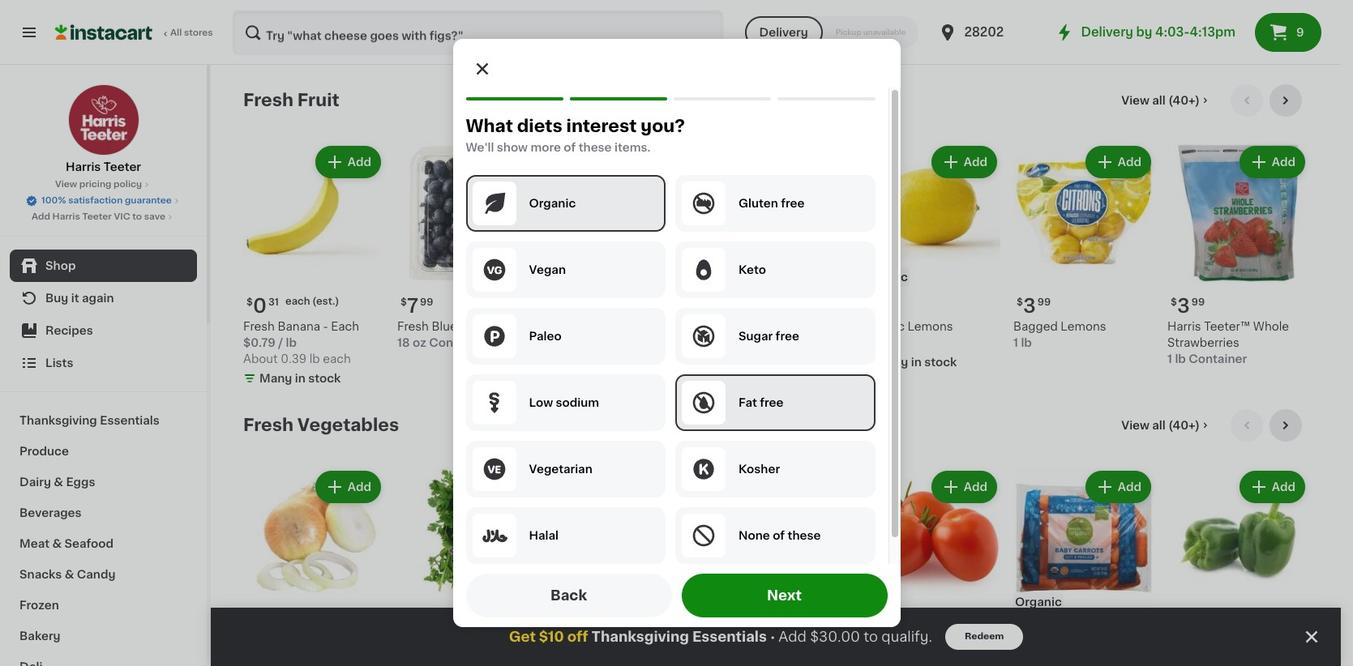 Task type: describe. For each thing, give the bounding box(es) containing it.
add button for celery
[[625, 473, 687, 502]]

policy
[[114, 180, 142, 189]]

dairy
[[19, 477, 51, 488]]

get $10 off thanksgiving essentials • add $30.00 to qualify.
[[509, 631, 932, 644]]

$ for fresh blueberries
[[400, 298, 407, 307]]

it
[[71, 293, 79, 304]]

vic
[[114, 212, 130, 221]]

organic inside the organic lemons 1 ct
[[859, 321, 905, 332]]

view all (40+) for 3
[[1121, 95, 1200, 106]]

banana
[[278, 321, 320, 332]]

product group containing 4
[[705, 468, 846, 666]]

by
[[1136, 26, 1152, 38]]

$ inside $ 0 31
[[246, 298, 253, 307]]

99 for large limes
[[576, 298, 590, 307]]

meat & seafood link
[[10, 529, 197, 559]]

fresh for fresh blueberries 18 oz container
[[397, 321, 429, 332]]

(est.) for $ 0 31
[[312, 297, 339, 306]]

each for $ 0 43
[[904, 622, 929, 632]]

delivery by 4:03-4:13pm
[[1081, 26, 1236, 38]]

product group containing 6
[[705, 143, 846, 366]]

(est.) for $ 0 43
[[931, 622, 958, 632]]

bagged
[[1013, 321, 1058, 332]]

buy it again
[[45, 293, 114, 304]]

carrots
[[1046, 662, 1088, 666]]

50/50
[[754, 646, 789, 657]]

whole
[[1253, 321, 1289, 332]]

harris for harris teeter
[[66, 161, 101, 173]]

0 for $ 0 43
[[869, 622, 883, 640]]

back button
[[466, 574, 672, 618]]

limes
[[586, 321, 621, 332]]

9 inside raspberries 9 oz
[[705, 337, 713, 349]]

organic®
[[1088, 646, 1140, 657]]

(40+) for 2
[[1168, 420, 1200, 431]]

add harris teeter vic to save link
[[32, 211, 175, 224]]

0 horizontal spatial to
[[132, 212, 142, 221]]

vegetarian
[[529, 464, 592, 475]]

bakery
[[19, 631, 60, 642]]

low
[[529, 397, 553, 409]]

lemons for organic lemons 1 ct
[[908, 321, 953, 332]]

dairy & eggs
[[19, 477, 95, 488]]

add button for roma tomato
[[933, 473, 996, 502]]

shop link
[[10, 250, 197, 282]]

free for gluten free
[[781, 198, 805, 209]]

100% satisfaction guarantee
[[41, 196, 172, 205]]

lists link
[[10, 347, 197, 379]]

recipes
[[45, 325, 93, 336]]

roma tomato
[[859, 646, 938, 657]]

bagged lemons 1 lb
[[1013, 321, 1106, 349]]

vegetables
[[297, 417, 399, 434]]

bakery link
[[10, 621, 197, 652]]

sponsored badge image
[[705, 352, 754, 362]]

buy it again link
[[10, 282, 197, 315]]

container inside harris teeter™ whole strawberries 1 lb container
[[1189, 353, 1247, 365]]

blueberries
[[432, 321, 497, 332]]

each (est.) for $ 0 31
[[285, 297, 339, 306]]

meat
[[19, 538, 49, 550]]

paleo
[[529, 331, 562, 342]]

sugar free
[[739, 331, 799, 342]]

eggs
[[66, 477, 95, 488]]

candy
[[77, 569, 115, 580]]

$ for large limes
[[555, 298, 561, 307]]

view pricing policy
[[55, 180, 142, 189]]

many in stock inside product group
[[876, 357, 957, 368]]

lb right '/'
[[286, 337, 297, 349]]

/
[[278, 337, 283, 349]]

100% satisfaction guarantee button
[[25, 191, 182, 208]]

(40+) for 3
[[1168, 95, 1200, 106]]

raspberries 9 oz
[[705, 321, 774, 349]]

main content containing 0
[[211, 65, 1341, 666]]

oz inside raspberries 9 oz
[[716, 337, 729, 349]]

$ 2 99
[[555, 622, 588, 640]]

free for fat free
[[760, 397, 784, 409]]

add inside get $10 off thanksgiving essentials • add $30.00 to qualify.
[[778, 631, 807, 644]]

view for 2
[[1121, 420, 1149, 431]]

fresh blueberries 18 oz container
[[397, 321, 497, 349]]

again
[[82, 293, 114, 304]]

none of these
[[739, 530, 821, 542]]

low sodium
[[529, 397, 599, 409]]

each inside fresh banana - each $0.79 / lb about 0.39 lb each
[[323, 353, 351, 365]]

tomato
[[895, 646, 938, 657]]

view all (40+) for 2
[[1121, 420, 1200, 431]]

back
[[550, 589, 587, 602]]

buy
[[45, 293, 68, 304]]

$ 6 59
[[709, 297, 743, 315]]

delivery for delivery by 4:03-4:13pm
[[1081, 26, 1133, 38]]

add button for harris teeter™ whole strawberries
[[1241, 148, 1304, 177]]

1 horizontal spatial these
[[788, 530, 821, 542]]

each
[[331, 321, 359, 332]]

diets
[[517, 118, 562, 135]]

what diets interest you? we'll show more of these items.
[[466, 118, 685, 153]]

1 left 39
[[869, 297, 877, 315]]

free for sugar free
[[776, 331, 799, 342]]

lists
[[45, 358, 73, 369]]

$0.31 each (estimated) element
[[243, 290, 384, 319]]

$2.39 element
[[397, 615, 538, 644]]

view for 0
[[1121, 95, 1149, 106]]

0 for $ 0 31
[[253, 297, 267, 315]]

1 horizontal spatial of
[[773, 530, 785, 542]]

59
[[730, 298, 743, 307]]

gluten free
[[739, 198, 805, 209]]

about
[[243, 353, 278, 365]]

halal
[[529, 530, 559, 542]]

43
[[884, 623, 898, 632]]

4:13pm
[[1190, 26, 1236, 38]]

to inside get $10 off thanksgiving essentials • add $30.00 to qualify.
[[864, 631, 878, 644]]

$ inside $ 0 43
[[863, 623, 869, 632]]

what
[[466, 118, 513, 135]]

all stores
[[170, 28, 213, 37]]

4
[[715, 622, 728, 640]]

fresh for fresh fruit
[[243, 92, 293, 109]]

we'll
[[466, 142, 494, 153]]

harris for harris teeter™ whole strawberries 1 lb container
[[1167, 321, 1201, 332]]

item carousel region containing 2
[[243, 409, 1308, 666]]

organic inside add your shopping preferences element
[[529, 198, 576, 209]]

& for dairy
[[54, 477, 63, 488]]

baby
[[1013, 662, 1043, 666]]

99 for harris teeter™ whole strawberries
[[1191, 298, 1205, 307]]

organic up 39
[[861, 272, 908, 283]]

$1.79 element
[[1167, 615, 1308, 644]]

in inside product group
[[911, 357, 922, 368]]

•
[[770, 631, 775, 644]]

$0.43 each (estimated) element
[[859, 615, 1000, 644]]

& for snacks
[[65, 569, 74, 580]]

oz inside fresh blueberries 18 oz container
[[413, 337, 426, 349]]

7
[[407, 297, 418, 315]]

fat
[[739, 397, 757, 409]]

next button
[[681, 574, 887, 618]]

2 for $ 2 simple truth organic® baby carrots bag
[[1023, 622, 1035, 640]]

9 inside button
[[1296, 27, 1304, 38]]

lb right the 0.39
[[309, 353, 320, 365]]

add button for bagged lemons
[[1087, 148, 1150, 177]]

$ for harris teeter™ whole strawberries
[[1171, 298, 1177, 307]]

ct
[[867, 337, 879, 349]]

$30.00
[[810, 631, 860, 644]]

essentials inside get $10 off thanksgiving essentials • add $30.00 to qualify.
[[692, 631, 767, 644]]

1 vertical spatial teeter
[[82, 212, 112, 221]]

harris teeter link
[[66, 84, 141, 175]]



Task type: vqa. For each thing, say whether or not it's contained in the screenshot.
the thomas' original english muffins 6 ct
no



Task type: locate. For each thing, give the bounding box(es) containing it.
1 horizontal spatial $ 3 99
[[1171, 297, 1205, 315]]

1 lemons from the left
[[908, 321, 953, 332]]

snacks & candy link
[[10, 559, 197, 590]]

thanksgiving up produce
[[19, 415, 97, 426]]

99 for celery
[[575, 623, 588, 632]]

$ 0 43
[[863, 622, 898, 640]]

free right fat
[[760, 397, 784, 409]]

0 horizontal spatial each (est.)
[[285, 297, 339, 306]]

0 vertical spatial many
[[876, 357, 908, 368]]

container down blueberries
[[429, 337, 487, 349]]

interest
[[566, 118, 637, 135]]

99 for bagged lemons
[[1037, 298, 1051, 307]]

each (est.) up tomato
[[904, 622, 958, 632]]

fresh vegetables
[[243, 417, 399, 434]]

1 vertical spatial 9
[[705, 337, 713, 349]]

& left the candy
[[65, 569, 74, 580]]

$ 0 99
[[555, 297, 590, 315]]

thanksgiving essentials link
[[10, 405, 197, 436]]

fresh for fresh vegetables
[[243, 417, 293, 434]]

1
[[869, 297, 877, 315], [859, 337, 864, 349], [1013, 337, 1018, 349], [1167, 353, 1172, 365]]

organic up simple
[[1015, 597, 1062, 608]]

1 horizontal spatial many
[[876, 357, 908, 368]]

0 vertical spatial free
[[781, 198, 805, 209]]

99 up the large limes
[[576, 298, 590, 307]]

2 vertical spatial view
[[1121, 420, 1149, 431]]

& inside meat & seafood link
[[52, 538, 62, 550]]

each for $ 0 31
[[285, 297, 310, 306]]

1 item carousel region from the top
[[243, 84, 1308, 396]]

$ up bagged
[[1017, 298, 1023, 307]]

99 inside $ 7 99
[[420, 298, 433, 307]]

many in stock down the organic lemons 1 ct
[[876, 357, 957, 368]]

1 vertical spatial thanksgiving
[[591, 631, 689, 644]]

dairy & eggs link
[[10, 467, 197, 498]]

lemons inside the organic lemons 1 ct
[[908, 321, 953, 332]]

each
[[285, 297, 310, 306], [323, 353, 351, 365], [904, 622, 929, 632]]

0 vertical spatial container
[[429, 337, 487, 349]]

28202
[[964, 26, 1004, 38]]

$ 7 99
[[400, 297, 433, 315]]

$ inside $ 7 99
[[400, 298, 407, 307]]

$ 3 99 up strawberries
[[1171, 297, 1205, 315]]

delivery inside delivery by 4:03-4:13pm link
[[1081, 26, 1133, 38]]

1 vertical spatial many
[[259, 373, 292, 384]]

sugar
[[739, 331, 773, 342]]

$ up '18'
[[400, 298, 407, 307]]

roma
[[859, 646, 893, 657]]

$ left 59
[[709, 298, 715, 307]]

1 horizontal spatial stock
[[924, 357, 957, 368]]

2 for $ 2 99
[[561, 622, 573, 640]]

$ 2 simple truth organic® baby carrots bag
[[1013, 622, 1140, 666]]

0 horizontal spatial in
[[295, 373, 305, 384]]

each inside $0.43 each (estimated) element
[[904, 622, 929, 632]]

treatment tracker modal dialog
[[211, 608, 1341, 666]]

2 vertical spatial harris
[[1167, 321, 1201, 332]]

teeter™
[[1204, 321, 1250, 332]]

essentials up organic 50/50 mix
[[692, 631, 767, 644]]

1 horizontal spatial in
[[911, 357, 922, 368]]

31
[[268, 298, 279, 307]]

each down the each
[[323, 353, 351, 365]]

1 3 from the left
[[1023, 297, 1036, 315]]

0 vertical spatial essentials
[[100, 415, 160, 426]]

2 up the celery
[[561, 622, 573, 640]]

1 horizontal spatial lemons
[[1061, 321, 1106, 332]]

$ up simple
[[1017, 623, 1023, 632]]

0 horizontal spatial many in stock
[[259, 373, 341, 384]]

$ inside $ 2 99
[[555, 623, 561, 632]]

2 view all (40+) from the top
[[1121, 420, 1200, 431]]

1 horizontal spatial 9
[[1296, 27, 1304, 38]]

0 vertical spatial item carousel region
[[243, 84, 1308, 396]]

these right none
[[788, 530, 821, 542]]

next
[[767, 589, 802, 602]]

1 horizontal spatial (est.)
[[931, 622, 958, 632]]

all for 3
[[1152, 95, 1166, 106]]

None search field
[[232, 10, 724, 55]]

view all (40+) button for 3
[[1115, 84, 1218, 117]]

(est.) up '-'
[[312, 297, 339, 306]]

2 3 from the left
[[1177, 297, 1190, 315]]

0 vertical spatial to
[[132, 212, 142, 221]]

essentials up produce link
[[100, 415, 160, 426]]

1 vertical spatial each
[[323, 353, 351, 365]]

$ for organic lemons
[[863, 298, 869, 307]]

main content
[[211, 65, 1341, 666]]

add button for simple truth organic® baby carrots bag
[[1087, 473, 1150, 502]]

0 horizontal spatial 9
[[705, 337, 713, 349]]

raspberries
[[705, 321, 774, 332]]

fresh for fresh banana - each $0.79 / lb about 0.39 lb each
[[243, 321, 275, 332]]

bag
[[1091, 662, 1113, 666]]

many down ct
[[876, 357, 908, 368]]

add button
[[317, 148, 379, 177], [933, 148, 996, 177], [1087, 148, 1150, 177], [1241, 148, 1304, 177], [317, 473, 379, 502], [471, 473, 533, 502], [625, 473, 687, 502], [933, 473, 996, 502], [1087, 473, 1150, 502], [1241, 473, 1304, 502]]

recipes link
[[10, 315, 197, 347]]

$ left 39
[[863, 298, 869, 307]]

$ for bagged lemons
[[1017, 298, 1023, 307]]

$ left 43
[[863, 623, 869, 632]]

thanksgiving inside get $10 off thanksgiving essentials • add $30.00 to qualify.
[[591, 631, 689, 644]]

lemons for bagged lemons 1 lb
[[1061, 321, 1106, 332]]

28202 button
[[938, 10, 1036, 55]]

0 vertical spatial teeter
[[104, 161, 141, 173]]

add button inside product group
[[933, 148, 996, 177]]

99 right 7 at the top of page
[[420, 298, 433, 307]]

$ 3 99 for bagged
[[1017, 297, 1051, 315]]

kosher
[[739, 464, 780, 475]]

$ left off
[[555, 623, 561, 632]]

add harris teeter vic to save
[[32, 212, 165, 221]]

sodium
[[556, 397, 599, 409]]

1 down strawberries
[[1167, 353, 1172, 365]]

(est.) inside the $0.31 each (estimated) element
[[312, 297, 339, 306]]

0 horizontal spatial each
[[285, 297, 310, 306]]

2 inside the $ 2 simple truth organic® baby carrots bag
[[1023, 622, 1035, 640]]

qualify.
[[881, 631, 932, 644]]

large
[[551, 321, 583, 332]]

teeter
[[104, 161, 141, 173], [82, 212, 112, 221]]

$ inside the $ 0 99
[[555, 298, 561, 307]]

6
[[715, 297, 728, 315]]

& for meat
[[52, 538, 62, 550]]

0 vertical spatial 9
[[1296, 27, 1304, 38]]

& right meat
[[52, 538, 62, 550]]

2 view all (40+) button from the top
[[1115, 409, 1218, 442]]

product group containing 7
[[397, 143, 538, 351]]

add button for organic lemons
[[933, 148, 996, 177]]

harris up strawberries
[[1167, 321, 1201, 332]]

delivery button
[[745, 16, 823, 49]]

1 horizontal spatial many in stock
[[876, 357, 957, 368]]

add your shopping preferences element
[[453, 39, 900, 627]]

2 vertical spatial free
[[760, 397, 784, 409]]

1 oz from the left
[[413, 337, 426, 349]]

1 vertical spatial these
[[788, 530, 821, 542]]

$ inside the $ 2 simple truth organic® baby carrots bag
[[1017, 623, 1023, 632]]

1 vertical spatial stock
[[308, 373, 341, 384]]

0 up the large
[[561, 297, 575, 315]]

lemons inside bagged lemons 1 lb
[[1061, 321, 1106, 332]]

(est.) inside $0.43 each (estimated) element
[[931, 622, 958, 632]]

0 horizontal spatial 0
[[253, 297, 267, 315]]

snacks
[[19, 569, 62, 580]]

1 vertical spatial view all (40+)
[[1121, 420, 1200, 431]]

0 left 31
[[253, 297, 267, 315]]

stock down the organic lemons 1 ct
[[924, 357, 957, 368]]

add
[[348, 156, 371, 168], [964, 156, 987, 168], [1118, 156, 1141, 168], [1272, 156, 1296, 168], [32, 212, 50, 221], [348, 482, 371, 493], [502, 482, 525, 493], [656, 482, 679, 493], [964, 482, 987, 493], [1118, 482, 1141, 493], [1272, 482, 1296, 493], [778, 631, 807, 644]]

2 $ 3 99 from the left
[[1171, 297, 1205, 315]]

$10
[[539, 631, 564, 644]]

1 vertical spatial harris
[[52, 212, 80, 221]]

1 vertical spatial container
[[1189, 353, 1247, 365]]

lb down strawberries
[[1175, 353, 1186, 365]]

1 vertical spatial many in stock
[[259, 373, 341, 384]]

0 vertical spatial each
[[285, 297, 310, 306]]

teeter down the satisfaction
[[82, 212, 112, 221]]

0 vertical spatial each (est.)
[[285, 297, 339, 306]]

1 vertical spatial each (est.)
[[904, 622, 958, 632]]

1 horizontal spatial oz
[[716, 337, 729, 349]]

get
[[509, 631, 536, 644]]

truth
[[1055, 646, 1085, 657]]

0 vertical spatial all
[[1152, 95, 1166, 106]]

many inside product group
[[876, 357, 908, 368]]

harris teeter™ whole strawberries 1 lb container
[[1167, 321, 1289, 365]]

lb inside harris teeter™ whole strawberries 1 lb container
[[1175, 353, 1186, 365]]

harris up pricing
[[66, 161, 101, 173]]

lb down bagged
[[1021, 337, 1032, 349]]

add button for fresh banana - each
[[317, 148, 379, 177]]

of inside "what diets interest you? we'll show more of these items."
[[564, 142, 576, 153]]

2 vertical spatial &
[[65, 569, 74, 580]]

1 vertical spatial all
[[1152, 420, 1166, 431]]

0 horizontal spatial many
[[259, 373, 292, 384]]

harris inside harris teeter™ whole strawberries 1 lb container
[[1167, 321, 1201, 332]]

0 vertical spatial thanksgiving
[[19, 415, 97, 426]]

1 horizontal spatial 2
[[1023, 622, 1035, 640]]

1 vertical spatial (40+)
[[1168, 420, 1200, 431]]

0 vertical spatial stock
[[924, 357, 957, 368]]

organic down more
[[529, 198, 576, 209]]

$ 3 99 for harris
[[1171, 297, 1205, 315]]

delivery by 4:03-4:13pm link
[[1055, 23, 1236, 42]]

2 item carousel region from the top
[[243, 409, 1308, 666]]

teeter up policy
[[104, 161, 141, 173]]

celery
[[551, 646, 589, 657]]

0 vertical spatial view all (40+)
[[1121, 95, 1200, 106]]

1 2 from the left
[[561, 622, 573, 640]]

& inside dairy & eggs link
[[54, 477, 63, 488]]

each (est.) inside the $0.31 each (estimated) element
[[285, 297, 339, 306]]

69
[[730, 623, 743, 632]]

0
[[253, 297, 267, 315], [561, 297, 575, 315], [869, 622, 883, 640]]

0 vertical spatial &
[[54, 477, 63, 488]]

0 vertical spatial many in stock
[[876, 357, 957, 368]]

0 horizontal spatial essentials
[[100, 415, 160, 426]]

1 vertical spatial &
[[52, 538, 62, 550]]

meat & seafood
[[19, 538, 114, 550]]

$ up strawberries
[[1171, 298, 1177, 307]]

$ for raspberries
[[709, 298, 715, 307]]

large limes
[[551, 321, 621, 332]]

0 horizontal spatial stock
[[308, 373, 341, 384]]

0 vertical spatial harris
[[66, 161, 101, 173]]

each up tomato
[[904, 622, 929, 632]]

1 vertical spatial essentials
[[692, 631, 767, 644]]

item carousel region containing 0
[[243, 84, 1308, 396]]

0 horizontal spatial of
[[564, 142, 576, 153]]

$ inside '$ 6 59'
[[709, 298, 715, 307]]

view all (40+) button
[[1115, 84, 1218, 117], [1115, 409, 1218, 442]]

2 oz from the left
[[716, 337, 729, 349]]

1 horizontal spatial to
[[864, 631, 878, 644]]

2 vertical spatial each
[[904, 622, 929, 632]]

0 vertical spatial these
[[579, 142, 612, 153]]

view all (40+) button for 2
[[1115, 409, 1218, 442]]

2 (40+) from the top
[[1168, 420, 1200, 431]]

0 left 43
[[869, 622, 883, 640]]

2 horizontal spatial 0
[[869, 622, 883, 640]]

2 horizontal spatial each
[[904, 622, 929, 632]]

0 horizontal spatial 3
[[1023, 297, 1036, 315]]

stores
[[184, 28, 213, 37]]

each right 31
[[285, 297, 310, 306]]

3
[[1023, 297, 1036, 315], [1177, 297, 1190, 315]]

99 inside $ 2 99
[[575, 623, 588, 632]]

0 horizontal spatial thanksgiving
[[19, 415, 97, 426]]

99 up teeter™
[[1191, 298, 1205, 307]]

harris down the 100% on the left
[[52, 212, 80, 221]]

oz right '18'
[[413, 337, 426, 349]]

3 for bagged lemons
[[1023, 297, 1036, 315]]

2 lemons from the left
[[1061, 321, 1106, 332]]

fresh inside fresh banana - each $0.79 / lb about 0.39 lb each
[[243, 321, 275, 332]]

2 all from the top
[[1152, 420, 1166, 431]]

to up roma
[[864, 631, 878, 644]]

0 horizontal spatial oz
[[413, 337, 426, 349]]

free right sugar
[[776, 331, 799, 342]]

each inside the $0.31 each (estimated) element
[[285, 297, 310, 306]]

free right gluten
[[781, 198, 805, 209]]

1 view all (40+) from the top
[[1121, 95, 1200, 106]]

each (est.) inside $0.43 each (estimated) element
[[904, 622, 958, 632]]

(est.) up tomato
[[931, 622, 958, 632]]

0 vertical spatial in
[[911, 357, 922, 368]]

organic 50/50 mix
[[705, 646, 812, 657]]

many down about
[[259, 373, 292, 384]]

to
[[132, 212, 142, 221], [864, 631, 878, 644]]

item carousel region
[[243, 84, 1308, 396], [243, 409, 1308, 666]]

99 inside the $ 0 99
[[576, 298, 590, 307]]

-
[[323, 321, 328, 332]]

delivery for delivery
[[759, 27, 808, 38]]

you?
[[641, 118, 685, 135]]

$ for organic 50/50 mix
[[709, 623, 715, 632]]

redeem
[[965, 632, 1004, 641]]

each (est.) up '-'
[[285, 297, 339, 306]]

2 up simple
[[1023, 622, 1035, 640]]

thanksgiving essentials
[[19, 415, 160, 426]]

harris
[[66, 161, 101, 173], [52, 212, 80, 221], [1167, 321, 1201, 332]]

& left "eggs"
[[54, 477, 63, 488]]

organic down get $10 off thanksgiving essentials • add $30.00 to qualify.
[[705, 646, 751, 657]]

3 up strawberries
[[1177, 297, 1190, 315]]

0 horizontal spatial delivery
[[759, 27, 808, 38]]

instacart logo image
[[55, 23, 152, 42]]

$ 3 99
[[1017, 297, 1051, 315], [1171, 297, 1205, 315]]

1 inside harris teeter™ whole strawberries 1 lb container
[[1167, 353, 1172, 365]]

these down interest
[[579, 142, 612, 153]]

oz up sponsored badge image
[[716, 337, 729, 349]]

vegan
[[529, 264, 566, 276]]

1 inside bagged lemons 1 lb
[[1013, 337, 1018, 349]]

1 inside the organic lemons 1 ct
[[859, 337, 864, 349]]

0 vertical spatial of
[[564, 142, 576, 153]]

$ inside $ 1 39
[[863, 298, 869, 307]]

$ inside the "$ 4 69"
[[709, 623, 715, 632]]

fresh down about
[[243, 417, 293, 434]]

& inside snacks & candy 'link'
[[65, 569, 74, 580]]

1 (40+) from the top
[[1168, 95, 1200, 106]]

0 horizontal spatial 2
[[561, 622, 573, 640]]

1 horizontal spatial essentials
[[692, 631, 767, 644]]

fresh banana - each $0.79 / lb about 0.39 lb each
[[243, 321, 359, 365]]

these inside "what diets interest you? we'll show more of these items."
[[579, 142, 612, 153]]

1 horizontal spatial 0
[[561, 297, 575, 315]]

0 vertical spatial (40+)
[[1168, 95, 1200, 106]]

$ 1 39
[[863, 297, 892, 315]]

in down the 0.39
[[295, 373, 305, 384]]

1 vertical spatial in
[[295, 373, 305, 384]]

1 horizontal spatial container
[[1189, 353, 1247, 365]]

product group
[[243, 143, 384, 390], [397, 143, 538, 351], [551, 143, 692, 358], [705, 143, 846, 366], [859, 143, 1000, 374], [1013, 143, 1154, 351], [1167, 143, 1308, 367], [243, 468, 384, 666], [397, 468, 538, 666], [551, 468, 692, 666], [705, 468, 846, 666], [859, 468, 1000, 666], [1013, 468, 1154, 666], [1167, 468, 1308, 666]]

0 horizontal spatial container
[[429, 337, 487, 349]]

$ 3 99 up bagged
[[1017, 297, 1051, 315]]

of right none
[[773, 530, 785, 542]]

fruit
[[297, 92, 339, 109]]

these
[[579, 142, 612, 153], [788, 530, 821, 542]]

2
[[561, 622, 573, 640], [1023, 622, 1035, 640]]

1 horizontal spatial each
[[323, 353, 351, 365]]

organic up ct
[[859, 321, 905, 332]]

2 2 from the left
[[1023, 622, 1035, 640]]

1 $ 3 99 from the left
[[1017, 297, 1051, 315]]

1 vertical spatial view
[[55, 180, 77, 189]]

beverages link
[[10, 498, 197, 529]]

99 up the celery
[[575, 623, 588, 632]]

each (est.) for $ 0 43
[[904, 622, 958, 632]]

$ for celery
[[555, 623, 561, 632]]

fresh up '18'
[[397, 321, 429, 332]]

4:03-
[[1155, 26, 1190, 38]]

1 left ct
[[859, 337, 864, 349]]

1 down bagged
[[1013, 337, 1018, 349]]

each (est.)
[[285, 297, 339, 306], [904, 622, 958, 632]]

to right vic
[[132, 212, 142, 221]]

all
[[1152, 95, 1166, 106], [1152, 420, 1166, 431]]

off
[[567, 631, 588, 644]]

beverages
[[19, 507, 82, 519]]

many in stock down the 0.39
[[259, 373, 341, 384]]

delivery inside 'delivery' button
[[759, 27, 808, 38]]

container
[[429, 337, 487, 349], [1189, 353, 1247, 365]]

0 vertical spatial view all (40+) button
[[1115, 84, 1218, 117]]

3 up bagged
[[1023, 297, 1036, 315]]

fresh left fruit
[[243, 92, 293, 109]]

harris teeter logo image
[[68, 84, 139, 156]]

container down strawberries
[[1189, 353, 1247, 365]]

organic lemons 1 ct
[[859, 321, 953, 349]]

(est.)
[[312, 297, 339, 306], [931, 622, 958, 632]]

1 vertical spatial of
[[773, 530, 785, 542]]

in down the organic lemons 1 ct
[[911, 357, 922, 368]]

0 vertical spatial view
[[1121, 95, 1149, 106]]

0 horizontal spatial lemons
[[908, 321, 953, 332]]

items.
[[614, 142, 651, 153]]

$ left 31
[[246, 298, 253, 307]]

99 for fresh blueberries
[[420, 298, 433, 307]]

oz
[[413, 337, 426, 349], [716, 337, 729, 349]]

0 for $ 0 99
[[561, 297, 575, 315]]

1 all from the top
[[1152, 95, 1166, 106]]

lb inside bagged lemons 1 lb
[[1021, 337, 1032, 349]]

all for 2
[[1152, 420, 1166, 431]]

fresh up $0.79
[[243, 321, 275, 332]]

stock inside product group
[[924, 357, 957, 368]]

container inside fresh blueberries 18 oz container
[[429, 337, 487, 349]]

service type group
[[745, 16, 919, 49]]

0 vertical spatial (est.)
[[312, 297, 339, 306]]

lb
[[286, 337, 297, 349], [1021, 337, 1032, 349], [309, 353, 320, 365], [1175, 353, 1186, 365]]

1 vertical spatial to
[[864, 631, 878, 644]]

1 view all (40+) button from the top
[[1115, 84, 1218, 117]]

product group containing 1
[[859, 143, 1000, 374]]

1 horizontal spatial delivery
[[1081, 26, 1133, 38]]

many in stock
[[876, 357, 957, 368], [259, 373, 341, 384]]

$ up the large
[[555, 298, 561, 307]]

redeem button
[[945, 624, 1023, 650]]

stock down fresh banana - each $0.79 / lb about 0.39 lb each
[[308, 373, 341, 384]]

1 horizontal spatial each (est.)
[[904, 622, 958, 632]]

99 up bagged
[[1037, 298, 1051, 307]]

(40+)
[[1168, 95, 1200, 106], [1168, 420, 1200, 431]]

1 horizontal spatial thanksgiving
[[591, 631, 689, 644]]

thanksgiving right off
[[591, 631, 689, 644]]

add inside product group
[[964, 156, 987, 168]]

fresh inside fresh blueberries 18 oz container
[[397, 321, 429, 332]]

1 vertical spatial (est.)
[[931, 622, 958, 632]]

0 horizontal spatial these
[[579, 142, 612, 153]]

0 horizontal spatial (est.)
[[312, 297, 339, 306]]

3 for harris teeter™ whole strawberries
[[1177, 297, 1190, 315]]

$ left the 69
[[709, 623, 715, 632]]

1 vertical spatial item carousel region
[[243, 409, 1308, 666]]

of right more
[[564, 142, 576, 153]]

0 horizontal spatial $ 3 99
[[1017, 297, 1051, 315]]

1 horizontal spatial 3
[[1177, 297, 1190, 315]]

0.39
[[281, 353, 307, 365]]

1 vertical spatial free
[[776, 331, 799, 342]]

1 vertical spatial view all (40+) button
[[1115, 409, 1218, 442]]



